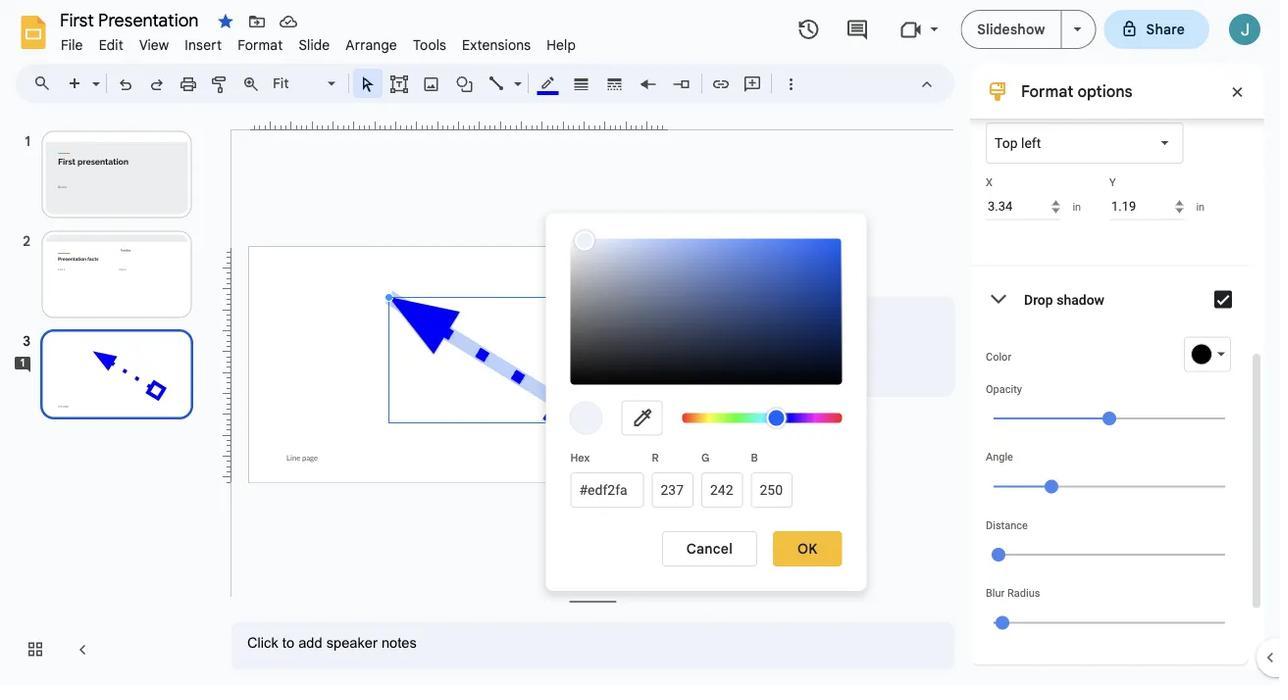 Task type: vqa. For each thing, say whether or not it's contained in the screenshot.
Resume
no



Task type: describe. For each thing, give the bounding box(es) containing it.
R text field
[[652, 473, 694, 508]]

blur radius slider
[[986, 601, 1233, 646]]

shadow
[[1057, 292, 1105, 308]]

format options
[[1021, 81, 1133, 101]]

hex
[[571, 452, 590, 465]]

in for y
[[1197, 202, 1205, 214]]

radius
[[1008, 588, 1041, 601]]

color
[[986, 352, 1012, 364]]

share. private to only me. image
[[1121, 20, 1139, 38]]

john
[[738, 315, 771, 332]]

dialog inside format options application
[[546, 213, 867, 592]]

navigation inside format options application
[[0, 111, 216, 686]]

drop shadow tab
[[970, 267, 1249, 334]]

Hex color text field
[[571, 473, 644, 508]]

distance
[[986, 520, 1028, 532]]

blur radius
[[986, 588, 1041, 601]]

b
[[751, 452, 758, 465]]

angle slider
[[986, 464, 1233, 509]]

x
[[986, 177, 993, 189]]

X position, measured in inches. Value must be between -58712 and 58712 text field
[[986, 194, 1060, 221]]

angle
[[986, 452, 1014, 464]]

ok
[[798, 541, 818, 558]]

B text field
[[751, 473, 793, 508]]

0 vertical spatial slider
[[571, 231, 842, 385]]

Toggle shadow checkbox
[[1204, 281, 1243, 320]]

test
[[700, 361, 727, 378]]

drop
[[1024, 292, 1054, 308]]

today
[[784, 332, 817, 347]]

main toolbar
[[58, 69, 807, 98]]

y
[[1110, 177, 1116, 189]]

john smith image
[[695, 314, 726, 345]]



Task type: locate. For each thing, give the bounding box(es) containing it.
g
[[702, 452, 710, 465]]

in for x
[[1073, 202, 1081, 214]]

cancel
[[687, 541, 733, 558]]

Menus field
[[25, 70, 68, 97]]

navigation
[[0, 111, 216, 686]]

1 horizontal spatial in
[[1197, 202, 1205, 214]]

dialog containing cancel
[[546, 213, 867, 592]]

format options section
[[970, 39, 1265, 686]]

list
[[679, 296, 956, 397]]

1 in from the left
[[1073, 202, 1081, 214]]

dialog
[[546, 213, 867, 592]]

list containing john smith
[[679, 296, 956, 397]]

test line
[[700, 361, 757, 378]]

1 vertical spatial slider
[[682, 409, 842, 428]]

drop shadow
[[1024, 292, 1105, 308]]

blur
[[986, 588, 1005, 601]]

ok button
[[773, 532, 842, 567]]

in
[[1073, 202, 1081, 214], [1197, 202, 1205, 214]]

9:23 am
[[738, 332, 781, 347]]

line
[[730, 361, 757, 378]]

menu bar inside menu bar banner
[[53, 26, 584, 58]]

2 in from the left
[[1197, 202, 1205, 214]]

list inside format options application
[[679, 296, 956, 397]]

from
[[986, 106, 1011, 118]]

Star checkbox
[[212, 8, 239, 35]]

Y position, measured in inches. Value must be between -58712 and 58712 text field
[[1110, 194, 1184, 221]]

format options application
[[0, 0, 1281, 686]]

options
[[1078, 81, 1133, 101]]

menu bar banner
[[0, 0, 1281, 686]]

G text field
[[702, 473, 743, 508]]

smith
[[774, 315, 813, 332]]

opacity
[[986, 384, 1022, 396]]

slider
[[571, 231, 842, 385], [682, 409, 842, 428]]

menu bar
[[53, 26, 584, 58]]

0 horizontal spatial in
[[1073, 202, 1081, 214]]

format
[[1021, 81, 1074, 101]]

opacity slider
[[986, 396, 1233, 441]]

john smith 9:23 am today
[[738, 315, 817, 347]]

in right y position, measured in inches. value must be between -58712 and 58712 text field
[[1197, 202, 1205, 214]]

cancel button
[[662, 532, 757, 567]]

in right the x position, measured in inches. value must be between -58712 and 58712 text field
[[1073, 202, 1081, 214]]

distance slider
[[986, 532, 1233, 577]]

color: #edf2fa, close to light gray 3 element
[[571, 403, 602, 434]]

Rename text field
[[53, 8, 210, 31]]

r
[[652, 452, 659, 465]]



